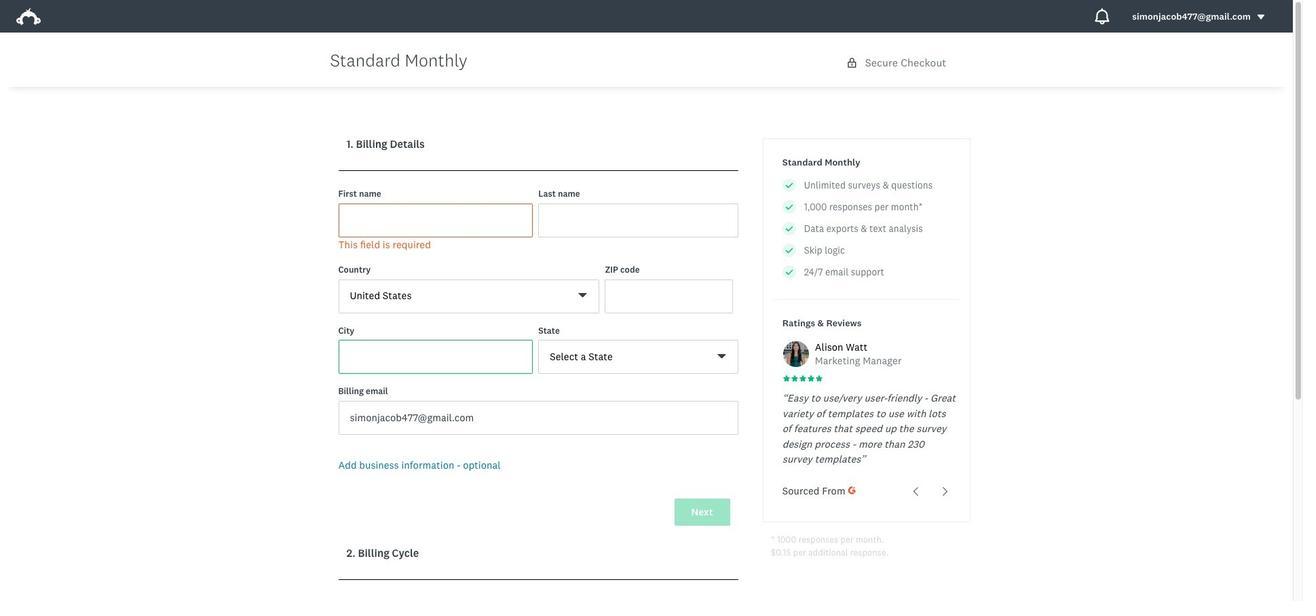 Task type: vqa. For each thing, say whether or not it's contained in the screenshot.
2nd brand logo from the top
no



Task type: describe. For each thing, give the bounding box(es) containing it.
dropdown arrow image
[[1257, 12, 1266, 22]]

products icon image
[[1095, 8, 1111, 24]]



Task type: locate. For each thing, give the bounding box(es) containing it.
chevronleft image
[[911, 487, 922, 497]]

None text field
[[338, 401, 739, 435]]

chevronright image
[[941, 487, 951, 497]]

surveymonkey logo image
[[16, 8, 41, 25]]

None text field
[[338, 203, 533, 237], [539, 203, 739, 237], [338, 340, 533, 374], [338, 203, 533, 237], [539, 203, 739, 237], [338, 340, 533, 374]]

None telephone field
[[605, 279, 733, 313]]



